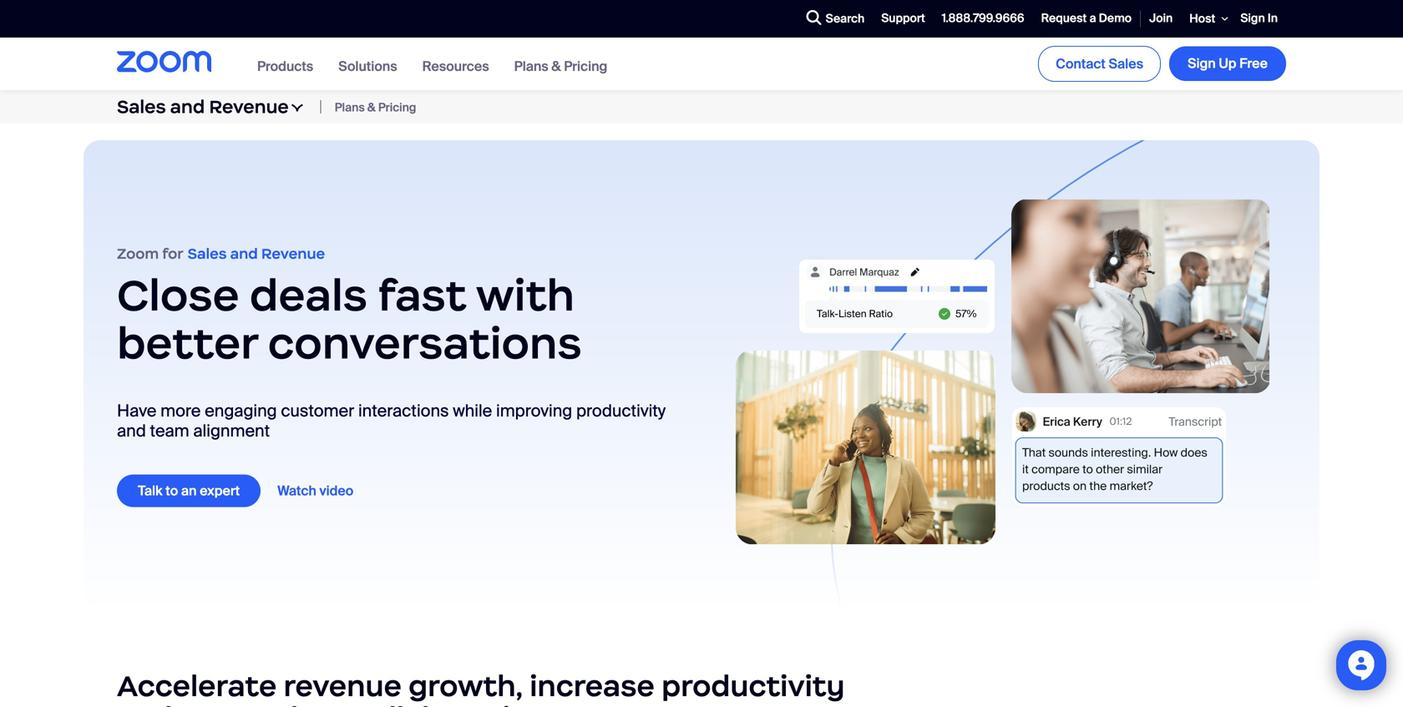 Task type: describe. For each thing, give the bounding box(es) containing it.
have
[[117, 400, 157, 422]]

products button
[[257, 57, 314, 75]]

& for right plans & pricing link
[[552, 57, 561, 75]]

growth,
[[409, 668, 523, 705]]

& for bottom plans & pricing link
[[368, 100, 376, 115]]

solutions button
[[339, 57, 397, 75]]

and inside have more engaging customer interactions while improving productivity and team alignment
[[117, 421, 146, 442]]

to
[[166, 482, 178, 500]]

talk to an expert
[[138, 482, 240, 500]]

0 vertical spatial sales and revenue
[[117, 96, 289, 118]]

improving
[[496, 400, 573, 422]]

contact sales
[[1056, 55, 1144, 73]]

contact
[[1056, 55, 1106, 73]]

1 vertical spatial plans & pricing link
[[335, 100, 417, 115]]

sign for sign in
[[1241, 11, 1266, 26]]

pricing for bottom plans & pricing link
[[378, 100, 417, 115]]

1.888.799.9666
[[942, 11, 1025, 26]]

video
[[320, 482, 354, 500]]

revenue
[[284, 668, 402, 705]]

an
[[181, 482, 197, 500]]

1.888.799.9666 link
[[934, 1, 1033, 37]]

fast
[[378, 268, 467, 323]]

solutions
[[339, 57, 397, 75]]

1 vertical spatial sales and revenue
[[188, 245, 325, 263]]

watch video link
[[278, 482, 354, 500]]

productivity inside accelerate revenue growth, increase productivity and strengthen collaboration
[[662, 668, 845, 705]]

support link
[[873, 1, 934, 37]]

request a demo
[[1042, 11, 1132, 26]]

sign in link
[[1233, 1, 1287, 37]]

strengthen
[[179, 700, 346, 708]]

resources
[[423, 57, 489, 75]]

sales and revenue button
[[117, 96, 289, 118]]

close deals fast with better conversations image
[[719, 157, 1287, 591]]

join link
[[1141, 1, 1182, 37]]

up
[[1219, 55, 1237, 72]]

customer
[[281, 400, 354, 422]]

accelerate revenue growth, increase productivity and strengthen collaboration
[[117, 668, 845, 708]]

1 vertical spatial revenue
[[261, 245, 325, 263]]

talk to an expert link
[[117, 475, 261, 508]]

team
[[150, 421, 189, 442]]



Task type: locate. For each thing, give the bounding box(es) containing it.
conversations
[[268, 316, 582, 371]]

watch
[[278, 482, 317, 500]]

sign in
[[1241, 11, 1278, 26]]

deals
[[250, 268, 368, 323]]

plans for bottom plans & pricing link
[[335, 100, 365, 115]]

1 horizontal spatial plans
[[514, 57, 549, 75]]

1 vertical spatial productivity
[[662, 668, 845, 705]]

free
[[1240, 55, 1268, 72]]

talk
[[138, 482, 163, 500]]

demo
[[1099, 11, 1132, 26]]

pricing for right plans & pricing link
[[564, 57, 608, 75]]

sales and revenue down zoom logo
[[117, 96, 289, 118]]

plans & pricing link
[[514, 57, 608, 75], [335, 100, 417, 115]]

&
[[552, 57, 561, 75], [368, 100, 376, 115]]

plans right resources button
[[514, 57, 549, 75]]

close
[[117, 268, 240, 323]]

alignment
[[193, 421, 270, 442]]

0 horizontal spatial plans
[[335, 100, 365, 115]]

revenue up deals
[[261, 245, 325, 263]]

sign
[[1241, 11, 1266, 26], [1188, 55, 1216, 72]]

plans
[[514, 57, 549, 75], [335, 100, 365, 115]]

close deals fast with better conversations
[[117, 268, 582, 371]]

revenue down products
[[209, 96, 289, 118]]

pricing
[[564, 57, 608, 75], [378, 100, 417, 115]]

collaboration
[[353, 700, 548, 708]]

2 horizontal spatial sales
[[1109, 55, 1144, 73]]

engaging
[[205, 400, 277, 422]]

1 horizontal spatial sign
[[1241, 11, 1266, 26]]

2 vertical spatial sales
[[188, 245, 227, 263]]

1 horizontal spatial pricing
[[564, 57, 608, 75]]

1 vertical spatial sign
[[1188, 55, 1216, 72]]

1 horizontal spatial &
[[552, 57, 561, 75]]

1 vertical spatial sales
[[117, 96, 166, 118]]

have more engaging customer interactions while improving productivity and team alignment
[[117, 400, 666, 442]]

0 horizontal spatial plans & pricing
[[335, 100, 417, 115]]

more
[[161, 400, 201, 422]]

sales and revenue
[[117, 96, 289, 118], [188, 245, 325, 263]]

interactions
[[358, 400, 449, 422]]

sales up close
[[188, 245, 227, 263]]

plans & pricing
[[514, 57, 608, 75], [335, 100, 417, 115]]

1 horizontal spatial sales
[[188, 245, 227, 263]]

0 vertical spatial plans & pricing
[[514, 57, 608, 75]]

sign left the in
[[1241, 11, 1266, 26]]

a
[[1090, 11, 1097, 26]]

sign left up
[[1188, 55, 1216, 72]]

0 vertical spatial plans & pricing link
[[514, 57, 608, 75]]

request a demo link
[[1033, 1, 1141, 37]]

search image
[[807, 10, 822, 25], [807, 10, 822, 25]]

0 vertical spatial sales
[[1109, 55, 1144, 73]]

sales right contact
[[1109, 55, 1144, 73]]

0 vertical spatial sign
[[1241, 11, 1266, 26]]

support
[[882, 11, 926, 26]]

1 vertical spatial plans
[[335, 100, 365, 115]]

zoom logo image
[[117, 51, 211, 73]]

join
[[1150, 11, 1173, 26]]

sales and revenue up deals
[[188, 245, 325, 263]]

0 vertical spatial pricing
[[564, 57, 608, 75]]

contact sales link
[[1039, 46, 1161, 82]]

host button
[[1182, 0, 1233, 37]]

request
[[1042, 11, 1087, 26]]

with
[[476, 268, 575, 323]]

productivity
[[577, 400, 666, 422], [662, 668, 845, 705]]

watch video
[[278, 482, 354, 500]]

increase
[[530, 668, 655, 705]]

in
[[1268, 11, 1278, 26]]

sales
[[1109, 55, 1144, 73], [117, 96, 166, 118], [188, 245, 227, 263]]

search
[[826, 11, 865, 26]]

0 vertical spatial plans
[[514, 57, 549, 75]]

1 horizontal spatial plans & pricing
[[514, 57, 608, 75]]

host
[[1190, 11, 1216, 26]]

plans for right plans & pricing link
[[514, 57, 549, 75]]

sign up free
[[1188, 55, 1268, 72]]

and
[[170, 96, 205, 118], [230, 245, 258, 263], [117, 421, 146, 442], [117, 700, 172, 708]]

revenue
[[209, 96, 289, 118], [261, 245, 325, 263]]

sign for sign up free
[[1188, 55, 1216, 72]]

1 vertical spatial plans & pricing
[[335, 100, 417, 115]]

products
[[257, 57, 314, 75]]

sales down zoom logo
[[117, 96, 166, 118]]

1 vertical spatial pricing
[[378, 100, 417, 115]]

1 vertical spatial &
[[368, 100, 376, 115]]

and inside accelerate revenue growth, increase productivity and strengthen collaboration
[[117, 700, 172, 708]]

1 horizontal spatial plans & pricing link
[[514, 57, 608, 75]]

plans down solutions
[[335, 100, 365, 115]]

while
[[453, 400, 492, 422]]

plans & pricing for right plans & pricing link
[[514, 57, 608, 75]]

productivity inside have more engaging customer interactions while improving productivity and team alignment
[[577, 400, 666, 422]]

0 horizontal spatial plans & pricing link
[[335, 100, 417, 115]]

sign up free link
[[1170, 47, 1287, 81]]

0 horizontal spatial sign
[[1188, 55, 1216, 72]]

0 vertical spatial productivity
[[577, 400, 666, 422]]

better
[[117, 316, 258, 371]]

resources button
[[423, 57, 489, 75]]

0 horizontal spatial sales
[[117, 96, 166, 118]]

0 horizontal spatial pricing
[[378, 100, 417, 115]]

0 horizontal spatial &
[[368, 100, 376, 115]]

expert
[[200, 482, 240, 500]]

accelerate
[[117, 668, 277, 705]]

plans & pricing for bottom plans & pricing link
[[335, 100, 417, 115]]

0 vertical spatial revenue
[[209, 96, 289, 118]]

0 vertical spatial &
[[552, 57, 561, 75]]



Task type: vqa. For each thing, say whether or not it's contained in the screenshot.
the "1.888.799.9666"
yes



